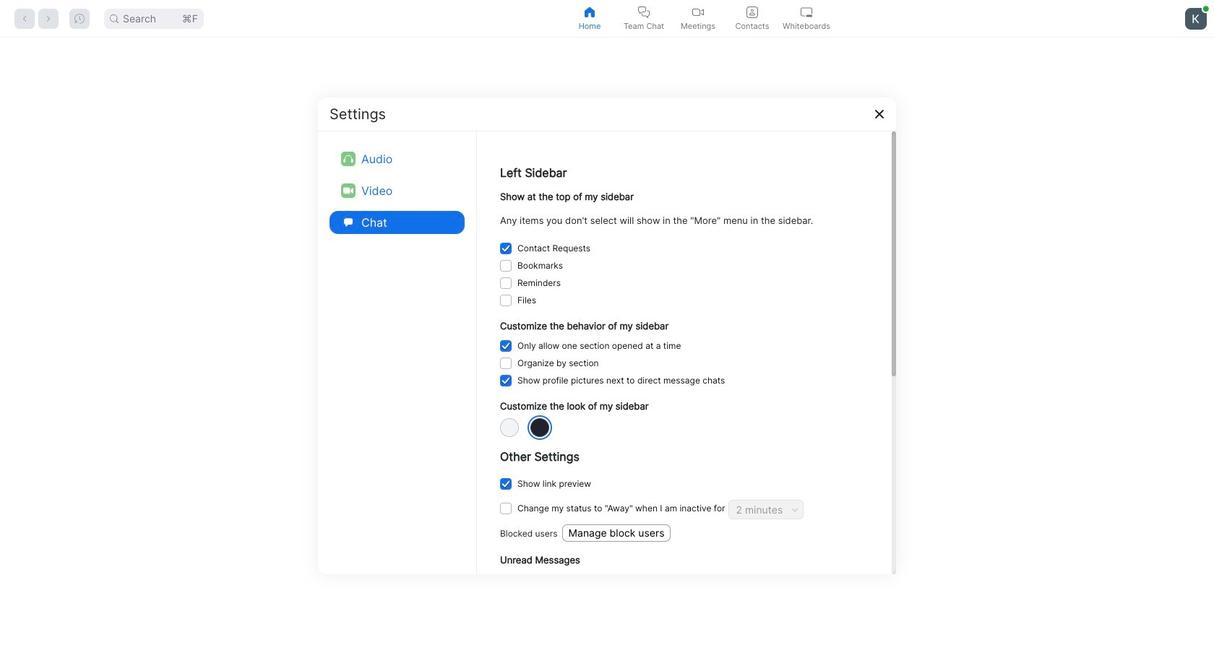 Task type: describe. For each thing, give the bounding box(es) containing it.
. show profile pictures next to direct message chats element
[[518, 373, 725, 390]]

chat image
[[344, 218, 353, 227]]

. show link preview element
[[518, 476, 591, 493]]

headphone image
[[343, 154, 354, 164]]

unread messages. keep all unread messages on top in chat and channel lists element
[[518, 572, 754, 590]]

online image
[[1204, 6, 1209, 11]]

customize the behavior of my sidebar. only allow one section opened at a time element
[[518, 338, 681, 355]]

gray image
[[531, 419, 549, 437]]

. bookmarks element
[[518, 257, 563, 275]]

. change my status to "away" when i am inactive for element
[[518, 500, 726, 518]]

profile contact image
[[747, 6, 758, 18]]

video on image
[[343, 185, 354, 196]]

. files element
[[518, 292, 536, 309]]



Task type: locate. For each thing, give the bounding box(es) containing it.
None button
[[500, 243, 512, 254], [500, 260, 512, 272], [500, 277, 512, 289], [500, 295, 512, 306], [500, 341, 512, 352], [500, 358, 512, 370], [500, 376, 512, 387], [500, 479, 512, 490], [500, 503, 512, 515], [500, 243, 512, 254], [500, 260, 512, 272], [500, 277, 512, 289], [500, 295, 512, 306], [500, 341, 512, 352], [500, 358, 512, 370], [500, 376, 512, 387], [500, 479, 512, 490], [500, 503, 512, 515]]

None radio
[[500, 419, 519, 437]]

close image
[[874, 108, 886, 120]]

show at the top of my sidebar. contact requests element
[[518, 240, 591, 257]]

settings tab list
[[330, 143, 465, 238]]

home small image
[[584, 6, 596, 18], [584, 6, 596, 18]]

tab panel
[[0, 38, 1215, 672]]

tab list
[[563, 0, 834, 37]]

magnifier image
[[110, 14, 119, 23]]

customize the look of my sidebar. white image
[[500, 419, 519, 437]]

plus squircle image
[[486, 266, 518, 298], [486, 266, 518, 298]]

chat image
[[341, 215, 356, 230]]

team chat image
[[638, 6, 650, 18], [638, 6, 650, 18]]

online image
[[1204, 6, 1209, 11]]

. organize by section element
[[518, 355, 599, 373]]

magnifier image
[[110, 14, 119, 23]]

None radio
[[531, 419, 549, 437]]

headphone image
[[341, 151, 356, 166]]

profile contact image
[[747, 6, 758, 18]]

. reminders element
[[518, 275, 561, 292]]

video on image
[[693, 6, 704, 18], [693, 6, 704, 18], [341, 183, 356, 198]]

whiteboard small image
[[801, 6, 813, 18], [801, 6, 813, 18]]

close image
[[874, 108, 886, 120]]



Task type: vqa. For each thing, say whether or not it's contained in the screenshot.
checkbox
no



